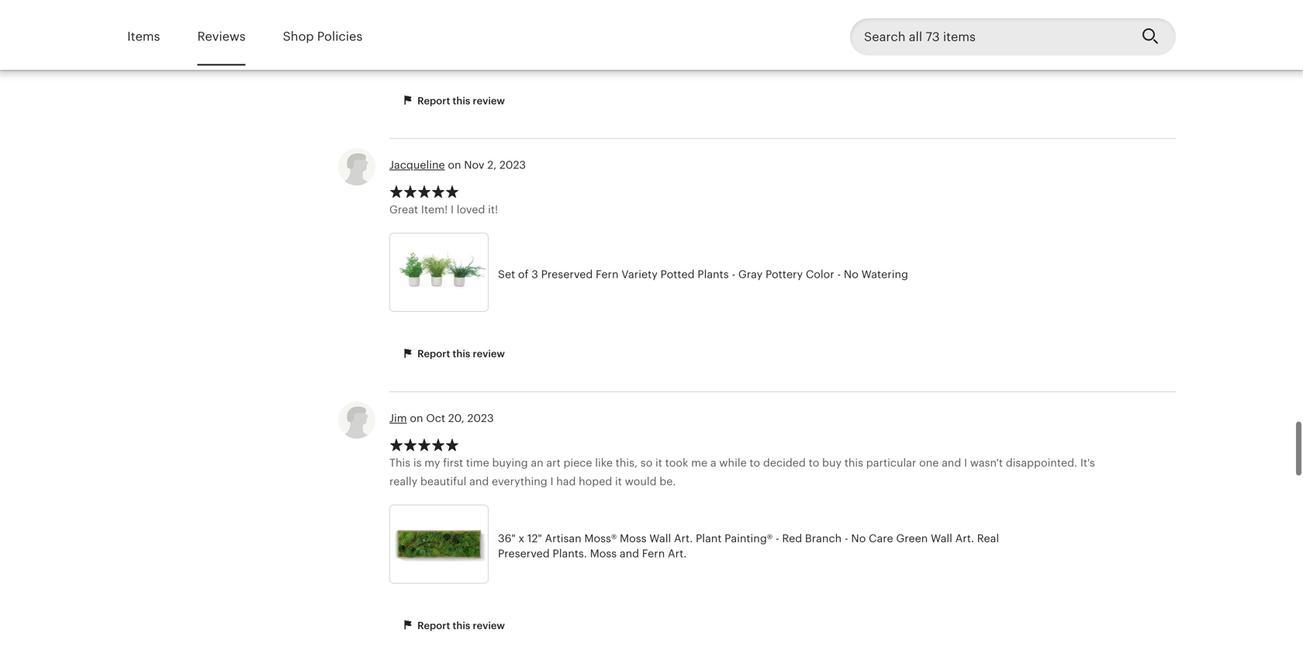 Task type: describe. For each thing, give the bounding box(es) containing it.
hex)
[[636, 15, 658, 27]]

buy
[[823, 457, 842, 469]]

1 review from the top
[[473, 95, 505, 107]]

had
[[557, 475, 576, 488]]

modular hexagons (single hex) 40 moss and fern options to design your own wall
[[498, 15, 920, 27]]

36"
[[498, 532, 516, 545]]

2 horizontal spatial i
[[965, 457, 968, 469]]

3
[[532, 268, 539, 280]]

0 vertical spatial it
[[656, 457, 663, 469]]

of
[[518, 268, 529, 280]]

jim link
[[390, 412, 407, 424]]

this
[[390, 457, 411, 469]]

my
[[425, 457, 440, 469]]

art. down be.
[[668, 548, 687, 560]]

me
[[692, 457, 708, 469]]

green
[[897, 532, 928, 545]]

your
[[848, 15, 871, 27]]

fern inside 'link'
[[596, 268, 619, 280]]

red
[[783, 532, 803, 545]]

on for jacqueline
[[448, 159, 461, 171]]

pottery
[[766, 268, 803, 280]]

time
[[466, 457, 490, 469]]

jim on oct 20, 2023
[[390, 412, 494, 424]]

jacqueline
[[390, 159, 445, 171]]

reviews link
[[197, 19, 246, 55]]

Search all 73 items text field
[[851, 18, 1130, 55]]

plant
[[696, 532, 722, 545]]

hoped
[[579, 475, 613, 488]]

it's
[[1081, 457, 1096, 469]]

0 horizontal spatial moss
[[590, 548, 617, 560]]

moss
[[678, 15, 706, 27]]

variety
[[622, 268, 658, 280]]

1 horizontal spatial moss
[[620, 532, 647, 545]]

this inside "this is my first time buying an art piece like this, so it took me a while to decided to buy this particular one and i wasn't disappointed. it's really beautiful and everything i had hoped it would be."
[[845, 457, 864, 469]]

while
[[720, 457, 747, 469]]

1 horizontal spatial i
[[551, 475, 554, 488]]

report for on nov 2, 2023
[[418, 348, 450, 360]]

beautiful
[[421, 475, 467, 488]]

preserved inside 'link'
[[541, 268, 593, 280]]

hexagons
[[544, 15, 596, 27]]

own
[[874, 15, 896, 27]]

1 wall from the left
[[650, 532, 672, 545]]

modular
[[498, 15, 541, 27]]

so
[[641, 457, 653, 469]]

report this review button for nov
[[390, 340, 517, 369]]

12"
[[528, 532, 542, 545]]

36" x 12" artisan moss® moss wall art. plant painting® - red branch - no care green wall art. real preserved plants. moss and fern art.
[[498, 532, 1000, 560]]

x
[[519, 532, 525, 545]]

36" x 12" artisan moss® moss wall art. plant painting® - red branch - no care green wall art. real preserved plants. moss and fern art. link
[[390, 505, 1003, 588]]

potted
[[661, 268, 695, 280]]

set of 3 preserved fern variety potted plants - gray pottery color - no watering link
[[390, 233, 1003, 316]]

decided
[[764, 457, 806, 469]]

painting®
[[725, 532, 773, 545]]

art. left real
[[956, 532, 975, 545]]

40
[[661, 15, 675, 27]]

shop policies link
[[283, 19, 363, 55]]

art
[[547, 457, 561, 469]]

shop policies
[[283, 29, 363, 43]]

like
[[595, 457, 613, 469]]

review for 20,
[[473, 620, 505, 632]]

this is my first time buying an art piece like this, so it took me a while to decided to buy this particular one and i wasn't disappointed. it's really beautiful and everything i had hoped it would be.
[[390, 457, 1096, 488]]

gray
[[739, 268, 763, 280]]

set of 3 preserved fern variety potted plants - gray pottery color - no watering
[[498, 268, 909, 280]]

loved
[[457, 203, 485, 216]]

plants
[[698, 268, 729, 280]]

buying
[[492, 457, 528, 469]]

modular hexagons (single hex) 40 moss and fern options to design your own wall link
[[390, 0, 1003, 63]]

2 horizontal spatial to
[[809, 457, 820, 469]]

first
[[443, 457, 463, 469]]

report for on oct 20, 2023
[[418, 620, 450, 632]]

color
[[806, 268, 835, 280]]



Task type: vqa. For each thing, say whether or not it's contained in the screenshot.
right 2023
yes



Task type: locate. For each thing, give the bounding box(es) containing it.
on
[[448, 159, 461, 171], [410, 412, 423, 424]]

1 vertical spatial no
[[852, 532, 866, 545]]

design
[[810, 15, 845, 27]]

oct
[[426, 412, 446, 424]]

2 vertical spatial review
[[473, 620, 505, 632]]

set
[[498, 268, 516, 280]]

wall left "plant"
[[650, 532, 672, 545]]

1 vertical spatial moss
[[590, 548, 617, 560]]

care
[[869, 532, 894, 545]]

fern
[[731, 15, 752, 27]]

0 horizontal spatial on
[[410, 412, 423, 424]]

2023 right '20,'
[[468, 412, 494, 424]]

1 vertical spatial it
[[616, 475, 622, 488]]

moss
[[620, 532, 647, 545], [590, 548, 617, 560]]

wasn't
[[971, 457, 1004, 469]]

watering
[[862, 268, 909, 280]]

no
[[844, 268, 859, 280], [852, 532, 866, 545]]

1 horizontal spatial fern
[[642, 548, 665, 560]]

0 horizontal spatial 2023
[[468, 412, 494, 424]]

- left the gray
[[732, 268, 736, 280]]

wall
[[899, 15, 920, 27]]

1 horizontal spatial it
[[656, 457, 663, 469]]

no right color
[[844, 268, 859, 280]]

particular
[[867, 457, 917, 469]]

2023 for on oct 20, 2023
[[468, 412, 494, 424]]

2,
[[488, 159, 497, 171]]

1 vertical spatial review
[[473, 348, 505, 360]]

0 vertical spatial report this review
[[415, 95, 505, 107]]

- right branch
[[845, 532, 849, 545]]

moss®
[[585, 532, 617, 545]]

1 vertical spatial 2023
[[468, 412, 494, 424]]

1 horizontal spatial 2023
[[500, 159, 526, 171]]

jacqueline link
[[390, 159, 445, 171]]

options
[[755, 15, 794, 27]]

- left red
[[776, 532, 780, 545]]

1 report from the top
[[418, 95, 450, 107]]

1 report this review button from the top
[[390, 87, 517, 116]]

3 review from the top
[[473, 620, 505, 632]]

reviews
[[197, 29, 246, 43]]

preserved down x
[[498, 548, 550, 560]]

preserved right the 3
[[541, 268, 593, 280]]

on right jim link
[[410, 412, 423, 424]]

disappointed.
[[1006, 457, 1078, 469]]

0 horizontal spatial i
[[451, 203, 454, 216]]

nov
[[464, 159, 485, 171]]

2 report this review button from the top
[[390, 340, 517, 369]]

0 vertical spatial preserved
[[541, 268, 593, 280]]

art. left "plant"
[[674, 532, 693, 545]]

branch
[[806, 532, 842, 545]]

i right item!
[[451, 203, 454, 216]]

is
[[414, 457, 422, 469]]

review
[[473, 95, 505, 107], [473, 348, 505, 360], [473, 620, 505, 632]]

0 vertical spatial no
[[844, 268, 859, 280]]

preserved inside 36" x 12" artisan moss® moss wall art. plant painting® - red branch - no care green wall art. real preserved plants. moss and fern art.
[[498, 548, 550, 560]]

report
[[418, 95, 450, 107], [418, 348, 450, 360], [418, 620, 450, 632]]

no left care in the bottom of the page
[[852, 532, 866, 545]]

3 report from the top
[[418, 620, 450, 632]]

2 vertical spatial report
[[418, 620, 450, 632]]

and
[[709, 15, 728, 27], [942, 457, 962, 469], [470, 475, 489, 488], [620, 548, 640, 560]]

no inside 36" x 12" artisan moss® moss wall art. plant painting® - red branch - no care green wall art. real preserved plants. moss and fern art.
[[852, 532, 866, 545]]

art.
[[674, 532, 693, 545], [956, 532, 975, 545], [668, 548, 687, 560]]

on left nov
[[448, 159, 461, 171]]

wall right green
[[931, 532, 953, 545]]

1 horizontal spatial wall
[[931, 532, 953, 545]]

2 report this review from the top
[[415, 348, 505, 360]]

3 report this review from the top
[[415, 620, 505, 632]]

1 vertical spatial preserved
[[498, 548, 550, 560]]

artisan
[[545, 532, 582, 545]]

2 vertical spatial i
[[551, 475, 554, 488]]

be.
[[660, 475, 676, 488]]

2 vertical spatial report this review button
[[390, 612, 517, 641]]

would
[[625, 475, 657, 488]]

0 vertical spatial fern
[[596, 268, 619, 280]]

fern
[[596, 268, 619, 280], [642, 548, 665, 560]]

it right so
[[656, 457, 663, 469]]

2023 for on nov 2, 2023
[[500, 159, 526, 171]]

jim
[[390, 412, 407, 424]]

0 horizontal spatial fern
[[596, 268, 619, 280]]

0 horizontal spatial wall
[[650, 532, 672, 545]]

and right plants.
[[620, 548, 640, 560]]

and right one
[[942, 457, 962, 469]]

2023
[[500, 159, 526, 171], [468, 412, 494, 424]]

report this review for nov
[[415, 348, 505, 360]]

1 vertical spatial report
[[418, 348, 450, 360]]

and left fern
[[709, 15, 728, 27]]

moss down the 'moss®'
[[590, 548, 617, 560]]

1 vertical spatial report this review button
[[390, 340, 517, 369]]

- right color
[[838, 268, 842, 280]]

0 vertical spatial moss
[[620, 532, 647, 545]]

preserved
[[541, 268, 593, 280], [498, 548, 550, 560]]

report this review
[[415, 95, 505, 107], [415, 348, 505, 360], [415, 620, 505, 632]]

-
[[732, 268, 736, 280], [838, 268, 842, 280], [776, 532, 780, 545], [845, 532, 849, 545]]

items
[[127, 29, 160, 43]]

and down time
[[470, 475, 489, 488]]

i
[[451, 203, 454, 216], [965, 457, 968, 469], [551, 475, 554, 488]]

to right 'while'
[[750, 457, 761, 469]]

and inside 36" x 12" artisan moss® moss wall art. plant painting® - red branch - no care green wall art. real preserved plants. moss and fern art.
[[620, 548, 640, 560]]

2 report from the top
[[418, 348, 450, 360]]

item!
[[421, 203, 448, 216]]

0 vertical spatial review
[[473, 95, 505, 107]]

report this review for oct
[[415, 620, 505, 632]]

to left design
[[797, 15, 807, 27]]

(single
[[598, 15, 633, 27]]

1 vertical spatial i
[[965, 457, 968, 469]]

great
[[390, 203, 418, 216]]

0 vertical spatial i
[[451, 203, 454, 216]]

report this review button for oct
[[390, 612, 517, 641]]

everything
[[492, 475, 548, 488]]

fern down would
[[642, 548, 665, 560]]

to left the buy
[[809, 457, 820, 469]]

2 wall from the left
[[931, 532, 953, 545]]

0 vertical spatial report
[[418, 95, 450, 107]]

took
[[666, 457, 689, 469]]

i left had
[[551, 475, 554, 488]]

policies
[[317, 29, 363, 43]]

1 vertical spatial fern
[[642, 548, 665, 560]]

0 horizontal spatial it
[[616, 475, 622, 488]]

fern inside 36" x 12" artisan moss® moss wall art. plant painting® - red branch - no care green wall art. real preserved plants. moss and fern art.
[[642, 548, 665, 560]]

piece
[[564, 457, 593, 469]]

no inside 'link'
[[844, 268, 859, 280]]

this,
[[616, 457, 638, 469]]

it down this,
[[616, 475, 622, 488]]

really
[[390, 475, 418, 488]]

1 report this review from the top
[[415, 95, 505, 107]]

0 vertical spatial on
[[448, 159, 461, 171]]

an
[[531, 457, 544, 469]]

on for jim
[[410, 412, 423, 424]]

i left wasn't
[[965, 457, 968, 469]]

2023 right 2,
[[500, 159, 526, 171]]

fern left variety
[[596, 268, 619, 280]]

0 vertical spatial 2023
[[500, 159, 526, 171]]

1 vertical spatial report this review
[[415, 348, 505, 360]]

2 vertical spatial report this review
[[415, 620, 505, 632]]

1 horizontal spatial to
[[797, 15, 807, 27]]

jacqueline on nov 2, 2023
[[390, 159, 526, 171]]

items link
[[127, 19, 160, 55]]

real
[[978, 532, 1000, 545]]

shop
[[283, 29, 314, 43]]

2 review from the top
[[473, 348, 505, 360]]

a
[[711, 457, 717, 469]]

0 horizontal spatial to
[[750, 457, 761, 469]]

moss right the 'moss®'
[[620, 532, 647, 545]]

one
[[920, 457, 939, 469]]

3 report this review button from the top
[[390, 612, 517, 641]]

0 vertical spatial report this review button
[[390, 87, 517, 116]]

it!
[[488, 203, 498, 216]]

20,
[[448, 412, 465, 424]]

to
[[797, 15, 807, 27], [750, 457, 761, 469], [809, 457, 820, 469]]

and inside modular hexagons (single hex) 40 moss and fern options to design your own wall link
[[709, 15, 728, 27]]

1 horizontal spatial on
[[448, 159, 461, 171]]

wall
[[650, 532, 672, 545], [931, 532, 953, 545]]

review for 2,
[[473, 348, 505, 360]]

this
[[453, 95, 471, 107], [453, 348, 471, 360], [845, 457, 864, 469], [453, 620, 471, 632]]

plants.
[[553, 548, 587, 560]]

1 vertical spatial on
[[410, 412, 423, 424]]

great item! i loved it!
[[390, 203, 498, 216]]



